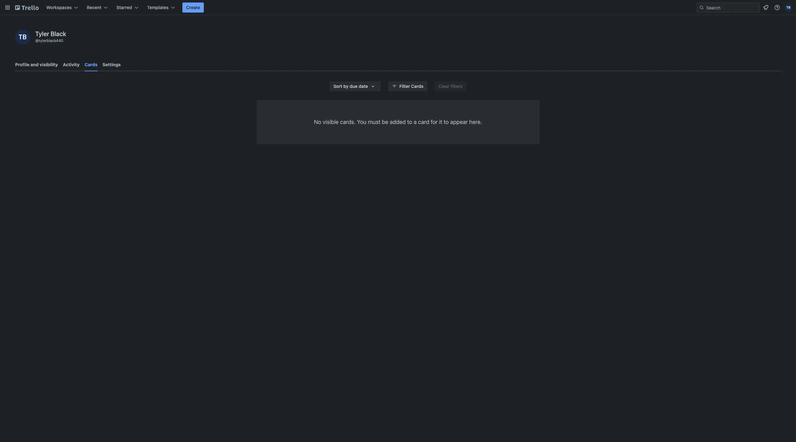 Task type: locate. For each thing, give the bounding box(es) containing it.
recent button
[[83, 3, 111, 13]]

filter cards
[[399, 84, 423, 89]]

profile
[[15, 62, 29, 67]]

templates button
[[143, 3, 179, 13]]

and
[[30, 62, 39, 67]]

it
[[439, 119, 442, 126]]

to left a
[[407, 119, 412, 126]]

templates
[[147, 5, 169, 10]]

cards
[[85, 62, 97, 67], [411, 84, 423, 89]]

cards right activity
[[85, 62, 97, 67]]

starred button
[[113, 3, 142, 13]]

tyler black (tylerblack440) image
[[785, 4, 792, 11]]

workspaces button
[[42, 3, 82, 13]]

sort by due date
[[334, 84, 368, 89]]

cards right "filter"
[[411, 84, 423, 89]]

settings link
[[102, 59, 121, 70]]

0 horizontal spatial cards
[[85, 62, 97, 67]]

added
[[390, 119, 406, 126]]

1 to from the left
[[407, 119, 412, 126]]

date
[[359, 84, 368, 89]]

0 horizontal spatial to
[[407, 119, 412, 126]]

visibility
[[40, 62, 58, 67]]

0 vertical spatial cards
[[85, 62, 97, 67]]

sort
[[334, 84, 342, 89]]

for
[[431, 119, 438, 126]]

1 vertical spatial cards
[[411, 84, 423, 89]]

card
[[418, 119, 429, 126]]

create
[[186, 5, 200, 10]]

filter cards button
[[388, 81, 427, 92]]

1 horizontal spatial cards
[[411, 84, 423, 89]]

here.
[[469, 119, 482, 126]]

you
[[357, 119, 366, 126]]

primary element
[[0, 0, 796, 15]]

create button
[[182, 3, 204, 13]]

clear filters button
[[435, 81, 466, 92]]

activity link
[[63, 59, 80, 70]]

to
[[407, 119, 412, 126], [444, 119, 449, 126]]

profile and visibility link
[[15, 59, 58, 70]]

cards.
[[340, 119, 356, 126]]

to right it
[[444, 119, 449, 126]]

recent
[[87, 5, 101, 10]]

@
[[35, 38, 39, 43]]

1 horizontal spatial to
[[444, 119, 449, 126]]

no visible cards. you must be added to a card for it to appear here.
[[314, 119, 482, 126]]



Task type: vqa. For each thing, say whether or not it's contained in the screenshot.
starred
yes



Task type: describe. For each thing, give the bounding box(es) containing it.
clear filters
[[439, 84, 463, 89]]

tyler black @ tylerblack440
[[35, 30, 66, 43]]

visible
[[323, 119, 339, 126]]

filters
[[451, 84, 463, 89]]

no
[[314, 119, 321, 126]]

activity
[[63, 62, 80, 67]]

be
[[382, 119, 388, 126]]

search image
[[699, 5, 704, 10]]

clear
[[439, 84, 450, 89]]

by
[[343, 84, 349, 89]]

sort by due date button
[[330, 81, 381, 92]]

cards link
[[85, 59, 97, 71]]

open information menu image
[[774, 4, 780, 11]]

due
[[350, 84, 358, 89]]

cards inside button
[[411, 84, 423, 89]]

starred
[[116, 5, 132, 10]]

tyler black (tylerblack440) image
[[15, 30, 30, 45]]

workspaces
[[46, 5, 72, 10]]

0 notifications image
[[762, 4, 770, 11]]

appear
[[450, 119, 468, 126]]

must
[[368, 119, 381, 126]]

profile and visibility
[[15, 62, 58, 67]]

back to home image
[[15, 3, 39, 13]]

2 to from the left
[[444, 119, 449, 126]]

tylerblack440
[[39, 38, 63, 43]]

tyler
[[35, 30, 49, 37]]

Search field
[[704, 3, 759, 12]]

filter
[[399, 84, 410, 89]]

a
[[414, 119, 417, 126]]

settings
[[102, 62, 121, 67]]

black
[[51, 30, 66, 37]]



